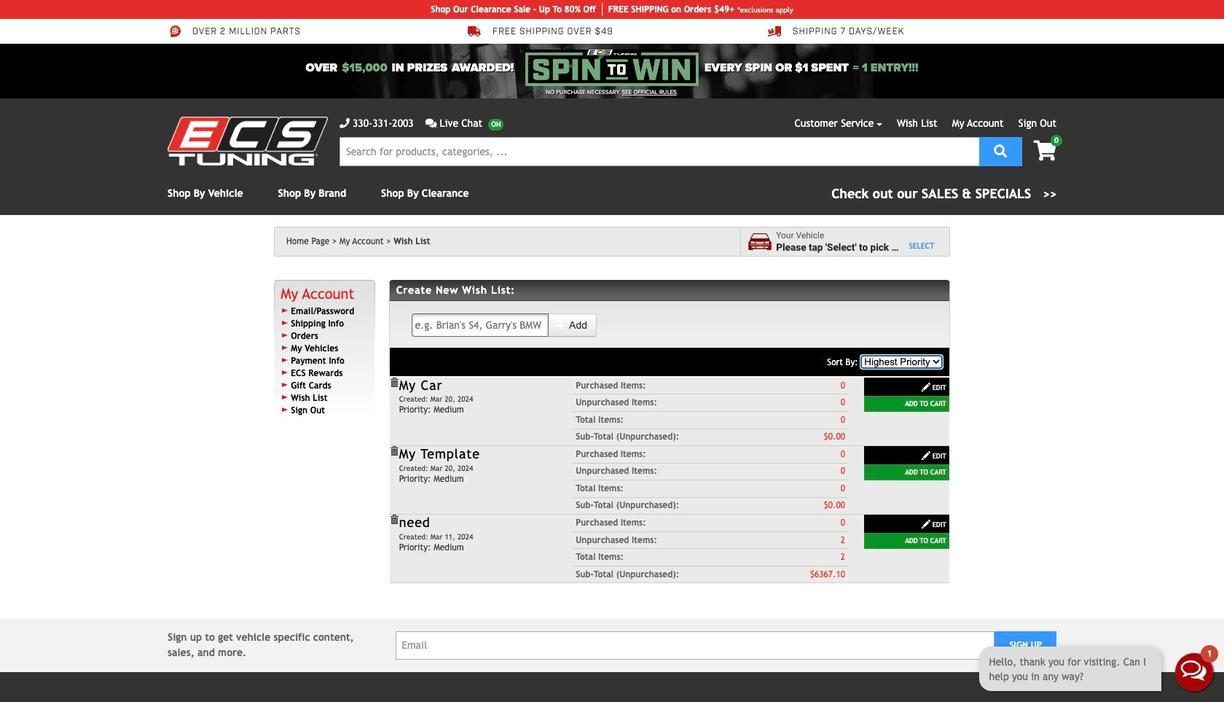Task type: locate. For each thing, give the bounding box(es) containing it.
delete image
[[389, 378, 399, 388], [389, 515, 399, 525]]

delete image
[[389, 446, 399, 456]]

1 vertical spatial delete image
[[389, 515, 399, 525]]

Email email field
[[395, 631, 995, 660]]

white image
[[557, 321, 567, 331], [921, 382, 931, 392], [921, 519, 931, 529]]

phone image
[[340, 118, 350, 128]]

0 vertical spatial white image
[[557, 321, 567, 331]]

search image
[[995, 144, 1008, 157]]

1 vertical spatial white image
[[921, 382, 931, 392]]

comments image
[[426, 118, 437, 128]]

shopping cart image
[[1034, 141, 1057, 161]]

delete image up delete icon
[[389, 378, 399, 388]]

2 delete image from the top
[[389, 515, 399, 525]]

delete image down delete icon
[[389, 515, 399, 525]]

e.g. Brian's S4, Garry's BMW E92...etc text field
[[412, 313, 549, 337]]

0 vertical spatial delete image
[[389, 378, 399, 388]]

ecs tuning 'spin to win' contest logo image
[[526, 50, 699, 86]]

1 delete image from the top
[[389, 378, 399, 388]]

2 vertical spatial white image
[[921, 519, 931, 529]]



Task type: describe. For each thing, give the bounding box(es) containing it.
ecs tuning image
[[168, 117, 328, 165]]

delete image for white icon to the middle
[[389, 378, 399, 388]]

white image
[[921, 451, 931, 461]]

delete image for bottommost white icon
[[389, 515, 399, 525]]

Search text field
[[340, 137, 980, 166]]



Task type: vqa. For each thing, say whether or not it's contained in the screenshot.
2nd Delete icon from the bottom of the page
yes



